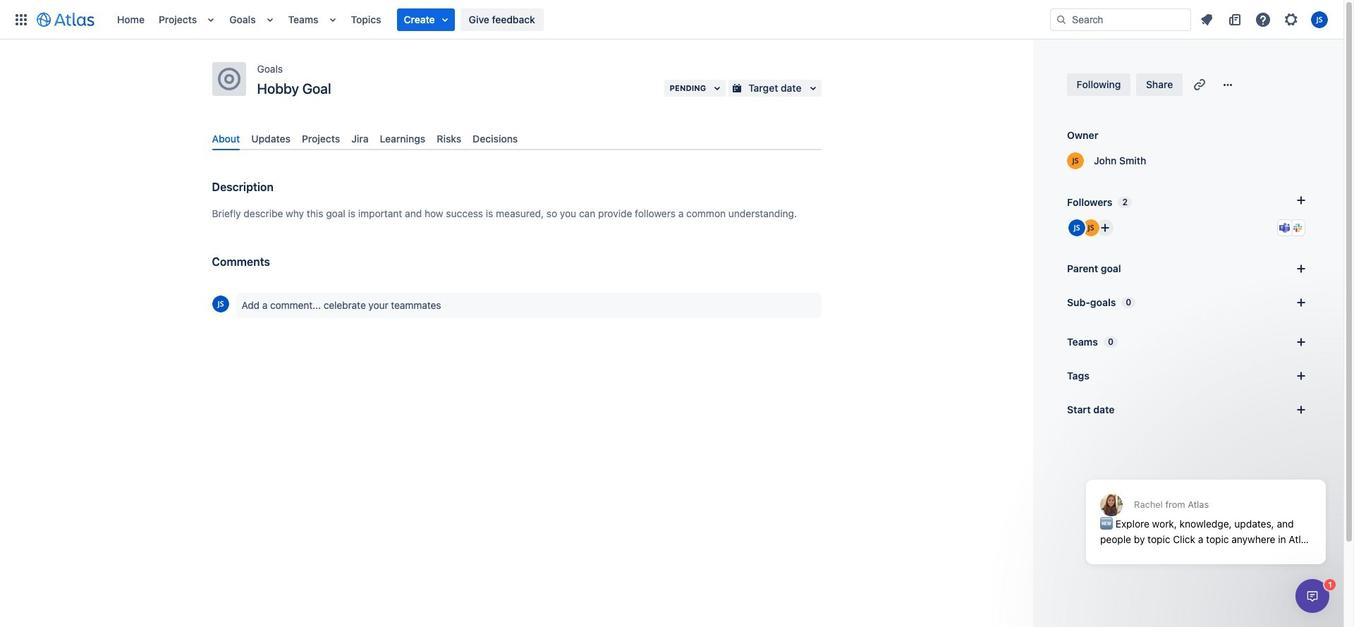 Task type: describe. For each thing, give the bounding box(es) containing it.
goal icon image
[[218, 68, 240, 90]]

1 horizontal spatial list
[[1194, 8, 1336, 31]]

1 vertical spatial dialog
[[1296, 579, 1330, 613]]

slack logo showing nan channels are connected to this goal image
[[1293, 222, 1304, 234]]

settings image
[[1283, 11, 1300, 28]]

more icon image
[[1220, 76, 1237, 93]]

list item inside top element
[[397, 8, 455, 31]]

add follower image
[[1097, 219, 1114, 236]]

0 horizontal spatial list
[[110, 0, 1051, 39]]

0 vertical spatial dialog
[[1079, 445, 1333, 575]]

top element
[[8, 0, 1051, 39]]

msteams logo showing  channels are connected to this goal image
[[1280, 222, 1291, 234]]

switch to... image
[[13, 11, 30, 28]]

Search field
[[1051, 8, 1192, 31]]

account image
[[1312, 11, 1329, 28]]



Task type: vqa. For each thing, say whether or not it's contained in the screenshot.
help image
yes



Task type: locate. For each thing, give the bounding box(es) containing it.
None search field
[[1051, 8, 1192, 31]]

list item
[[397, 8, 455, 31]]

list
[[110, 0, 1051, 39], [1194, 8, 1336, 31]]

search image
[[1056, 14, 1067, 25]]

avatar group element
[[1067, 218, 1115, 238]]

help image
[[1255, 11, 1272, 28]]

notifications image
[[1199, 11, 1216, 28]]

banner
[[0, 0, 1344, 40]]

add a follower image
[[1293, 192, 1310, 209]]

dialog
[[1079, 445, 1333, 575], [1296, 579, 1330, 613]]

tab list
[[206, 127, 827, 150]]



